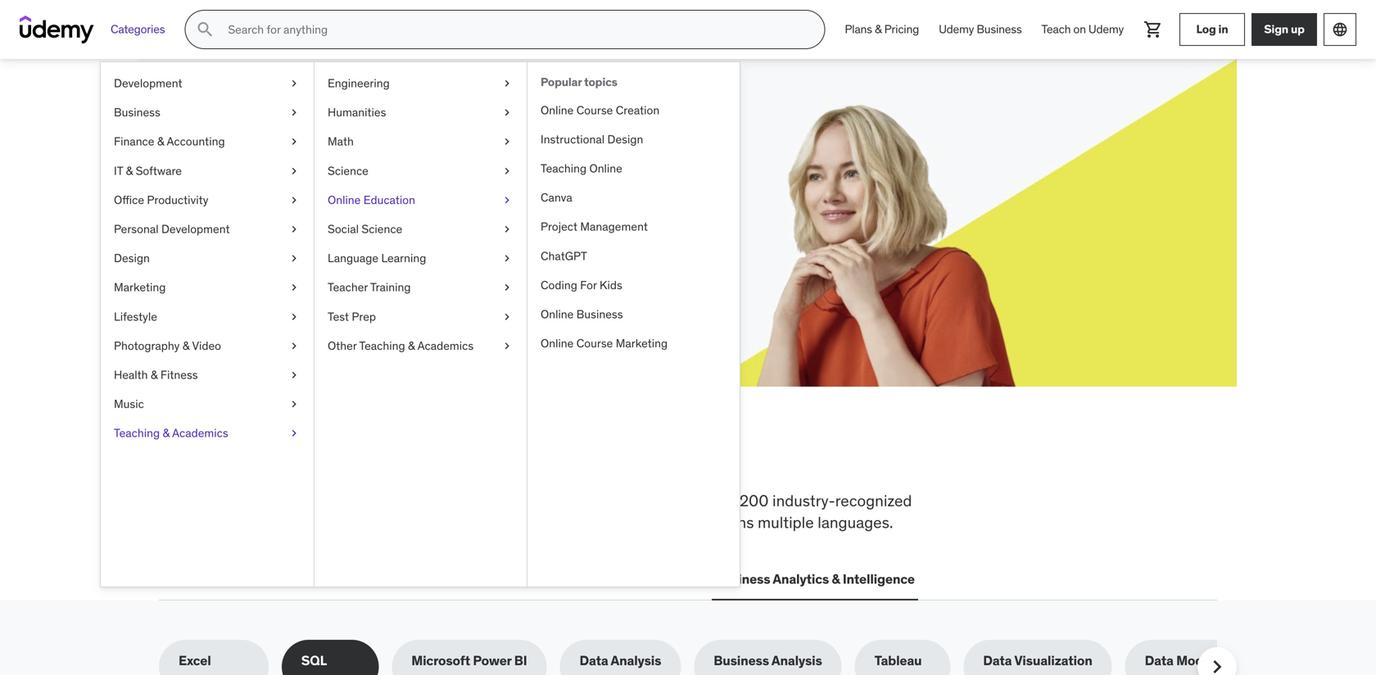 Task type: describe. For each thing, give the bounding box(es) containing it.
education
[[364, 192, 415, 207]]

sign up link
[[1252, 13, 1318, 46]]

xsmall image for photography & video
[[288, 338, 301, 354]]

creation
[[616, 103, 660, 117]]

modeling
[[1177, 652, 1234, 669]]

it certifications button
[[291, 560, 395, 599]]

xsmall image for test prep
[[501, 309, 514, 325]]

health
[[114, 367, 148, 382]]

& for fitness
[[151, 367, 158, 382]]

math link
[[315, 127, 527, 156]]

Search for anything text field
[[225, 16, 805, 43]]

it for it & software
[[114, 163, 123, 178]]

1 vertical spatial teaching
[[359, 338, 405, 353]]

xsmall image for development
[[288, 75, 301, 91]]

photography & video
[[114, 338, 221, 353]]

log in link
[[1180, 13, 1246, 46]]

xsmall image for finance & accounting
[[288, 134, 301, 150]]

recognized
[[836, 491, 912, 511]]

$12.99
[[218, 189, 258, 206]]

skills for your future expand your potential with a course. starting at just $12.99 through dec 15.
[[218, 130, 519, 206]]

social science link
[[315, 215, 527, 244]]

topic filters element
[[159, 640, 1254, 675]]

excel
[[179, 652, 211, 669]]

intelligence
[[843, 571, 915, 588]]

data analysis
[[580, 652, 662, 669]]

plans & pricing link
[[835, 10, 929, 49]]

and
[[683, 513, 709, 532]]

technical
[[407, 491, 470, 511]]

well-
[[404, 513, 438, 532]]

potential
[[294, 171, 345, 188]]

academics inside teaching & academics link
[[172, 426, 228, 441]]

popular
[[541, 75, 582, 89]]

plans
[[845, 22, 873, 37]]

1 vertical spatial design
[[114, 251, 150, 266]]

language learning
[[328, 251, 426, 266]]

lifestyle
[[114, 309, 157, 324]]

2 udemy from the left
[[1089, 22, 1124, 37]]

communication
[[598, 571, 696, 588]]

spans
[[713, 513, 754, 532]]

up
[[1291, 22, 1305, 37]]

& down test prep link
[[408, 338, 415, 353]]

engineering
[[328, 76, 390, 91]]

topics,
[[473, 491, 520, 511]]

sql
[[301, 652, 327, 669]]

engineering link
[[315, 69, 527, 98]]

office
[[114, 192, 144, 207]]

dec
[[310, 189, 333, 206]]

industry-
[[773, 491, 836, 511]]

course for creation
[[577, 103, 613, 117]]

instructional design
[[541, 132, 644, 147]]

instructional
[[541, 132, 605, 147]]

music
[[114, 397, 144, 411]]

business for business analytics & intelligence
[[715, 571, 771, 588]]

a
[[377, 171, 383, 188]]

analytics
[[773, 571, 829, 588]]

teaching for teaching & academics
[[114, 426, 160, 441]]

critical
[[225, 491, 272, 511]]

project management link
[[528, 212, 740, 242]]

it & software link
[[101, 156, 314, 186]]

software
[[136, 163, 182, 178]]

teacher training
[[328, 280, 411, 295]]

course.
[[387, 171, 429, 188]]

certifications,
[[159, 513, 253, 532]]

test
[[328, 309, 349, 324]]

development
[[589, 513, 680, 532]]

xsmall image for it & software
[[288, 163, 301, 179]]

teaching & academics link
[[101, 419, 314, 448]]

teach on udemy link
[[1032, 10, 1134, 49]]

for inside skills for your future expand your potential with a course. starting at just $12.99 through dec 15.
[[296, 130, 335, 164]]

& for academics
[[163, 426, 170, 441]]

just
[[498, 171, 519, 188]]

online for online education
[[328, 192, 361, 207]]

& for pricing
[[875, 22, 882, 37]]

personal development
[[114, 222, 230, 236]]

next image
[[1205, 654, 1231, 675]]

development for personal
[[161, 222, 230, 236]]

analysis for data analysis
[[611, 652, 662, 669]]

social
[[328, 222, 359, 236]]

categories button
[[101, 10, 175, 49]]

data for data visualization
[[984, 652, 1012, 669]]

xsmall image for office productivity
[[288, 192, 301, 208]]

analysis for business analysis
[[772, 652, 822, 669]]

multiple
[[758, 513, 814, 532]]

teach on udemy
[[1042, 22, 1124, 37]]

business analytics & intelligence
[[715, 571, 915, 588]]

business for business analysis
[[714, 652, 769, 669]]

business for business
[[114, 105, 160, 120]]

other teaching & academics
[[328, 338, 474, 353]]

project
[[541, 219, 578, 234]]

xsmall image for teaching & academics
[[288, 425, 301, 441]]

xsmall image for other teaching & academics
[[501, 338, 514, 354]]

xsmall image for business
[[288, 105, 301, 121]]

covering
[[159, 491, 221, 511]]

xsmall image for music
[[288, 396, 301, 412]]

on
[[1074, 22, 1086, 37]]

place
[[619, 437, 705, 479]]

training
[[370, 280, 411, 295]]

choose a language image
[[1332, 21, 1349, 38]]

xsmall image for personal development
[[288, 221, 301, 237]]

all the skills you need in one place
[[159, 437, 705, 479]]

xsmall image for design
[[288, 250, 301, 266]]

skills inside covering critical workplace skills to technical topics, including prep content for over 200 industry-recognized certifications, our catalog supports well-rounded professional development and spans multiple languages.
[[351, 491, 386, 511]]

teacher training link
[[315, 273, 527, 302]]

chatgpt
[[541, 249, 588, 263]]

it for it certifications
[[294, 571, 305, 588]]

data visualization
[[984, 652, 1093, 669]]

200
[[740, 491, 769, 511]]

web development button
[[159, 560, 278, 599]]

teaching online link
[[528, 154, 740, 183]]

udemy image
[[20, 16, 94, 43]]

xsmall image for online education
[[501, 192, 514, 208]]

for
[[580, 278, 597, 292]]

kids
[[600, 278, 623, 292]]

development for web
[[193, 571, 275, 588]]

0 horizontal spatial your
[[265, 171, 290, 188]]

finance
[[114, 134, 154, 149]]

1 udemy from the left
[[939, 22, 974, 37]]

& for software
[[126, 163, 133, 178]]

science link
[[315, 156, 527, 186]]

office productivity link
[[101, 186, 314, 215]]

tableau
[[875, 652, 922, 669]]

marketing link
[[101, 273, 314, 302]]

sign
[[1265, 22, 1289, 37]]

web
[[162, 571, 190, 588]]

other teaching & academics link
[[315, 331, 527, 361]]

xsmall image for teacher training
[[501, 280, 514, 296]]



Task type: locate. For each thing, give the bounding box(es) containing it.
1 analysis from the left
[[611, 652, 662, 669]]

learning
[[381, 251, 426, 266]]

1 vertical spatial skills
[[351, 491, 386, 511]]

communication button
[[595, 560, 699, 599]]

0 horizontal spatial it
[[114, 163, 123, 178]]

xsmall image for health & fitness
[[288, 367, 301, 383]]

online for online course marketing
[[541, 336, 574, 351]]

2 analysis from the left
[[772, 652, 822, 669]]

online course creation link
[[528, 96, 740, 125]]

1 vertical spatial course
[[577, 336, 613, 351]]

our
[[257, 513, 280, 532]]

xsmall image inside the science link
[[501, 163, 514, 179]]

0 vertical spatial course
[[577, 103, 613, 117]]

fitness
[[161, 367, 198, 382]]

data right bi
[[580, 652, 608, 669]]

business inside topic filters 'element'
[[714, 652, 769, 669]]

science inside button
[[530, 571, 579, 588]]

xsmall image for marketing
[[288, 280, 301, 296]]

xsmall image inside engineering link
[[501, 75, 514, 91]]

& down music 'link'
[[163, 426, 170, 441]]

0 horizontal spatial analysis
[[611, 652, 662, 669]]

2 course from the top
[[577, 336, 613, 351]]

online down popular
[[541, 103, 574, 117]]

one
[[554, 437, 613, 479]]

1 horizontal spatial analysis
[[772, 652, 822, 669]]

sign up
[[1265, 22, 1305, 37]]

& inside "link"
[[126, 163, 133, 178]]

finance & accounting link
[[101, 127, 314, 156]]

0 vertical spatial for
[[296, 130, 335, 164]]

1 vertical spatial in
[[516, 437, 548, 479]]

xsmall image inside development 'link'
[[288, 75, 301, 91]]

data science button
[[495, 560, 582, 599]]

xsmall image
[[288, 105, 301, 121], [501, 105, 514, 121], [501, 134, 514, 150], [288, 280, 301, 296], [501, 280, 514, 296], [288, 309, 301, 325], [501, 309, 514, 325], [288, 338, 301, 354], [501, 338, 514, 354], [288, 425, 301, 441]]

data inside data science button
[[498, 571, 527, 588]]

online down coding
[[541, 307, 574, 322]]

health & fitness link
[[101, 361, 314, 390]]

& right 'finance'
[[157, 134, 164, 149]]

0 horizontal spatial design
[[114, 251, 150, 266]]

0 vertical spatial your
[[339, 130, 399, 164]]

online course marketing link
[[528, 329, 740, 358]]

data down professional
[[498, 571, 527, 588]]

design
[[608, 132, 644, 147], [114, 251, 150, 266]]

1 horizontal spatial for
[[684, 491, 703, 511]]

data
[[498, 571, 527, 588], [580, 652, 608, 669], [984, 652, 1012, 669], [1145, 652, 1174, 669]]

skills up supports
[[351, 491, 386, 511]]

xsmall image for lifestyle
[[288, 309, 301, 325]]

business analysis
[[714, 652, 822, 669]]

design link
[[101, 244, 314, 273]]

development down 'categories' dropdown button
[[114, 76, 182, 91]]

in up "including"
[[516, 437, 548, 479]]

online down 'instructional design'
[[590, 161, 623, 176]]

skills up workplace
[[272, 437, 360, 479]]

for up and
[[684, 491, 703, 511]]

0 horizontal spatial teaching
[[114, 426, 160, 441]]

xsmall image inside the 'photography & video' link
[[288, 338, 301, 354]]

xsmall image inside finance & accounting link
[[288, 134, 301, 150]]

business inside online education element
[[577, 307, 623, 322]]

it left certifications
[[294, 571, 305, 588]]

academics down test prep link
[[418, 338, 474, 353]]

xsmall image for engineering
[[501, 75, 514, 91]]

teaching online
[[541, 161, 623, 176]]

with
[[349, 171, 373, 188]]

course for marketing
[[577, 336, 613, 351]]

video
[[192, 338, 221, 353]]

& right plans
[[875, 22, 882, 37]]

0 horizontal spatial in
[[516, 437, 548, 479]]

teach
[[1042, 22, 1071, 37]]

xsmall image inside online education link
[[501, 192, 514, 208]]

1 horizontal spatial design
[[608, 132, 644, 147]]

xsmall image inside design link
[[288, 250, 301, 266]]

professional
[[500, 513, 585, 532]]

project management
[[541, 219, 648, 234]]

your up with
[[339, 130, 399, 164]]

design down online course creation link
[[608, 132, 644, 147]]

skills
[[218, 130, 291, 164]]

online for online business
[[541, 307, 574, 322]]

office productivity
[[114, 192, 208, 207]]

teaching
[[541, 161, 587, 176], [359, 338, 405, 353], [114, 426, 160, 441]]

online down with
[[328, 192, 361, 207]]

0 vertical spatial in
[[1219, 22, 1229, 37]]

xsmall image inside business link
[[288, 105, 301, 121]]

1 vertical spatial marketing
[[616, 336, 668, 351]]

business analytics & intelligence button
[[712, 560, 919, 599]]

at
[[483, 171, 494, 188]]

0 vertical spatial development
[[114, 76, 182, 91]]

0 vertical spatial marketing
[[114, 280, 166, 295]]

future
[[404, 130, 484, 164]]

xsmall image inside personal development link
[[288, 221, 301, 237]]

coding for kids
[[541, 278, 623, 292]]

for inside covering critical workplace skills to technical topics, including prep content for over 200 industry-recognized certifications, our catalog supports well-rounded professional development and spans multiple languages.
[[684, 491, 703, 511]]

xsmall image inside it & software "link"
[[288, 163, 301, 179]]

& for video
[[183, 338, 190, 353]]

development inside button
[[193, 571, 275, 588]]

xsmall image inside teaching & academics link
[[288, 425, 301, 441]]

catalog
[[284, 513, 335, 532]]

1 horizontal spatial in
[[1219, 22, 1229, 37]]

xsmall image inside social science link
[[501, 221, 514, 237]]

business inside button
[[715, 571, 771, 588]]

academics inside other teaching & academics link
[[418, 338, 474, 353]]

course down online business
[[577, 336, 613, 351]]

test prep
[[328, 309, 376, 324]]

science up the language learning
[[362, 222, 403, 236]]

0 horizontal spatial marketing
[[114, 280, 166, 295]]

online down online business
[[541, 336, 574, 351]]

for up potential
[[296, 130, 335, 164]]

0 vertical spatial science
[[328, 163, 369, 178]]

productivity
[[147, 192, 208, 207]]

0 vertical spatial design
[[608, 132, 644, 147]]

it & software
[[114, 163, 182, 178]]

0 vertical spatial academics
[[418, 338, 474, 353]]

including
[[523, 491, 587, 511]]

& right health
[[151, 367, 158, 382]]

in right log
[[1219, 22, 1229, 37]]

& left video
[[183, 338, 190, 353]]

xsmall image inside "health & fitness" link
[[288, 367, 301, 383]]

& up office
[[126, 163, 133, 178]]

submit search image
[[195, 20, 215, 39]]

science up "15."
[[328, 163, 369, 178]]

xsmall image inside music 'link'
[[288, 396, 301, 412]]

marketing down online business link
[[616, 336, 668, 351]]

2 vertical spatial development
[[193, 571, 275, 588]]

development inside 'link'
[[114, 76, 182, 91]]

xsmall image inside 'teacher training' link
[[501, 280, 514, 296]]

you
[[366, 437, 425, 479]]

teaching & academics
[[114, 426, 228, 441]]

it
[[114, 163, 123, 178], [294, 571, 305, 588]]

0 vertical spatial it
[[114, 163, 123, 178]]

xsmall image inside other teaching & academics link
[[501, 338, 514, 354]]

1 vertical spatial science
[[362, 222, 403, 236]]

design down personal
[[114, 251, 150, 266]]

marketing up lifestyle
[[114, 280, 166, 295]]

& right 'analytics'
[[832, 571, 840, 588]]

pricing
[[885, 22, 920, 37]]

teaching up canva
[[541, 161, 587, 176]]

science down professional
[[530, 571, 579, 588]]

data for data modeling
[[1145, 652, 1174, 669]]

course down topics
[[577, 103, 613, 117]]

canva link
[[528, 183, 740, 212]]

math
[[328, 134, 354, 149]]

it inside "link"
[[114, 163, 123, 178]]

0 horizontal spatial udemy
[[939, 22, 974, 37]]

lifestyle link
[[101, 302, 314, 331]]

online for online course creation
[[541, 103, 574, 117]]

0 vertical spatial skills
[[272, 437, 360, 479]]

xsmall image for math
[[501, 134, 514, 150]]

science
[[328, 163, 369, 178], [362, 222, 403, 236], [530, 571, 579, 588]]

xsmall image inside language learning link
[[501, 250, 514, 266]]

all
[[159, 437, 207, 479]]

data for data analysis
[[580, 652, 608, 669]]

academics down music 'link'
[[172, 426, 228, 441]]

expand
[[218, 171, 262, 188]]

in
[[1219, 22, 1229, 37], [516, 437, 548, 479]]

teaching inside online education element
[[541, 161, 587, 176]]

xsmall image inside the marketing link
[[288, 280, 301, 296]]

2 horizontal spatial teaching
[[541, 161, 587, 176]]

xsmall image inside lifestyle link
[[288, 309, 301, 325]]

1 vertical spatial development
[[161, 222, 230, 236]]

science for social
[[362, 222, 403, 236]]

academics
[[418, 338, 474, 353], [172, 426, 228, 441]]

2 vertical spatial science
[[530, 571, 579, 588]]

photography
[[114, 338, 180, 353]]

1 course from the top
[[577, 103, 613, 117]]

teaching down music
[[114, 426, 160, 441]]

data for data science
[[498, 571, 527, 588]]

xsmall image for social science
[[501, 221, 514, 237]]

language learning link
[[315, 244, 527, 273]]

xsmall image for language learning
[[501, 250, 514, 266]]

data left modeling
[[1145, 652, 1174, 669]]

udemy right pricing
[[939, 22, 974, 37]]

xsmall image inside test prep link
[[501, 309, 514, 325]]

0 horizontal spatial academics
[[172, 426, 228, 441]]

& for accounting
[[157, 134, 164, 149]]

humanities link
[[315, 98, 527, 127]]

1 horizontal spatial academics
[[418, 338, 474, 353]]

social science
[[328, 222, 403, 236]]

skills
[[272, 437, 360, 479], [351, 491, 386, 511]]

chatgpt link
[[528, 242, 740, 271]]

xsmall image for science
[[501, 163, 514, 179]]

teaching for teaching online
[[541, 161, 587, 176]]

accounting
[[167, 134, 225, 149]]

certifications
[[308, 571, 391, 588]]

shopping cart with 0 items image
[[1144, 20, 1164, 39]]

microsoft
[[412, 652, 470, 669]]

1 vertical spatial your
[[265, 171, 290, 188]]

online course creation
[[541, 103, 660, 117]]

supports
[[339, 513, 400, 532]]

online business link
[[528, 300, 740, 329]]

1 horizontal spatial marketing
[[616, 336, 668, 351]]

management
[[581, 219, 648, 234]]

& inside button
[[832, 571, 840, 588]]

1 horizontal spatial teaching
[[359, 338, 405, 353]]

0 horizontal spatial for
[[296, 130, 335, 164]]

workplace
[[275, 491, 347, 511]]

science for data
[[530, 571, 579, 588]]

udemy right "on"
[[1089, 22, 1124, 37]]

1 horizontal spatial udemy
[[1089, 22, 1124, 37]]

design inside 'link'
[[608, 132, 644, 147]]

it certifications
[[294, 571, 391, 588]]

development right web
[[193, 571, 275, 588]]

0 vertical spatial teaching
[[541, 161, 587, 176]]

1 horizontal spatial it
[[294, 571, 305, 588]]

teaching down prep
[[359, 338, 405, 353]]

your up 'through'
[[265, 171, 290, 188]]

data left visualization
[[984, 652, 1012, 669]]

popular topics
[[541, 75, 618, 89]]

xsmall image for humanities
[[501, 105, 514, 121]]

xsmall image inside math link
[[501, 134, 514, 150]]

power
[[473, 652, 512, 669]]

xsmall image inside office productivity link
[[288, 192, 301, 208]]

leadership button
[[408, 560, 482, 599]]

it inside button
[[294, 571, 305, 588]]

1 vertical spatial for
[[684, 491, 703, 511]]

marketing inside online course marketing link
[[616, 336, 668, 351]]

it up office
[[114, 163, 123, 178]]

1 horizontal spatial your
[[339, 130, 399, 164]]

music link
[[101, 390, 314, 419]]

instructional design link
[[528, 125, 740, 154]]

xsmall image inside humanities link
[[501, 105, 514, 121]]

development
[[114, 76, 182, 91], [161, 222, 230, 236], [193, 571, 275, 588]]

plans & pricing
[[845, 22, 920, 37]]

development down office productivity link
[[161, 222, 230, 236]]

canva
[[541, 190, 573, 205]]

online education element
[[527, 62, 740, 587]]

prep
[[590, 491, 622, 511]]

2 vertical spatial teaching
[[114, 426, 160, 441]]

log in
[[1197, 22, 1229, 37]]

1 vertical spatial it
[[294, 571, 305, 588]]

1 vertical spatial academics
[[172, 426, 228, 441]]

photography & video link
[[101, 331, 314, 361]]

xsmall image
[[288, 75, 301, 91], [501, 75, 514, 91], [288, 134, 301, 150], [288, 163, 301, 179], [501, 163, 514, 179], [288, 192, 301, 208], [501, 192, 514, 208], [288, 221, 301, 237], [501, 221, 514, 237], [288, 250, 301, 266], [501, 250, 514, 266], [288, 367, 301, 383], [288, 396, 301, 412]]



Task type: vqa. For each thing, say whether or not it's contained in the screenshot.
- inside Anyone who wants to learn to create music - no experience needed! Musicians who want to learn new styles Musicians who want to learn the basics of a new DAW Anyone with specialised needs (DJs, producers, musicians, audio editors)
no



